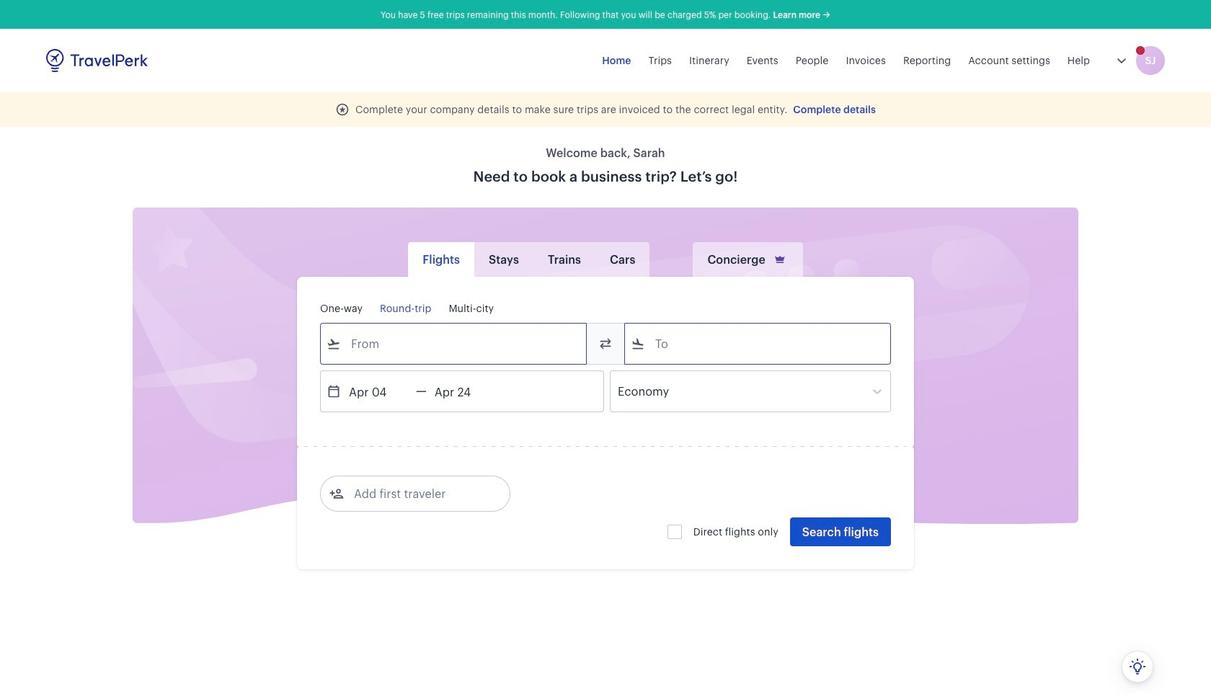 Task type: vqa. For each thing, say whether or not it's contained in the screenshot.
Add traveler 'search box' at the bottom of the page
no



Task type: locate. For each thing, give the bounding box(es) containing it.
Add first traveler search field
[[344, 482, 494, 506]]

Return text field
[[427, 371, 502, 412]]

Depart text field
[[341, 371, 416, 412]]

To search field
[[645, 332, 872, 356]]



Task type: describe. For each thing, give the bounding box(es) containing it.
From search field
[[341, 332, 568, 356]]



